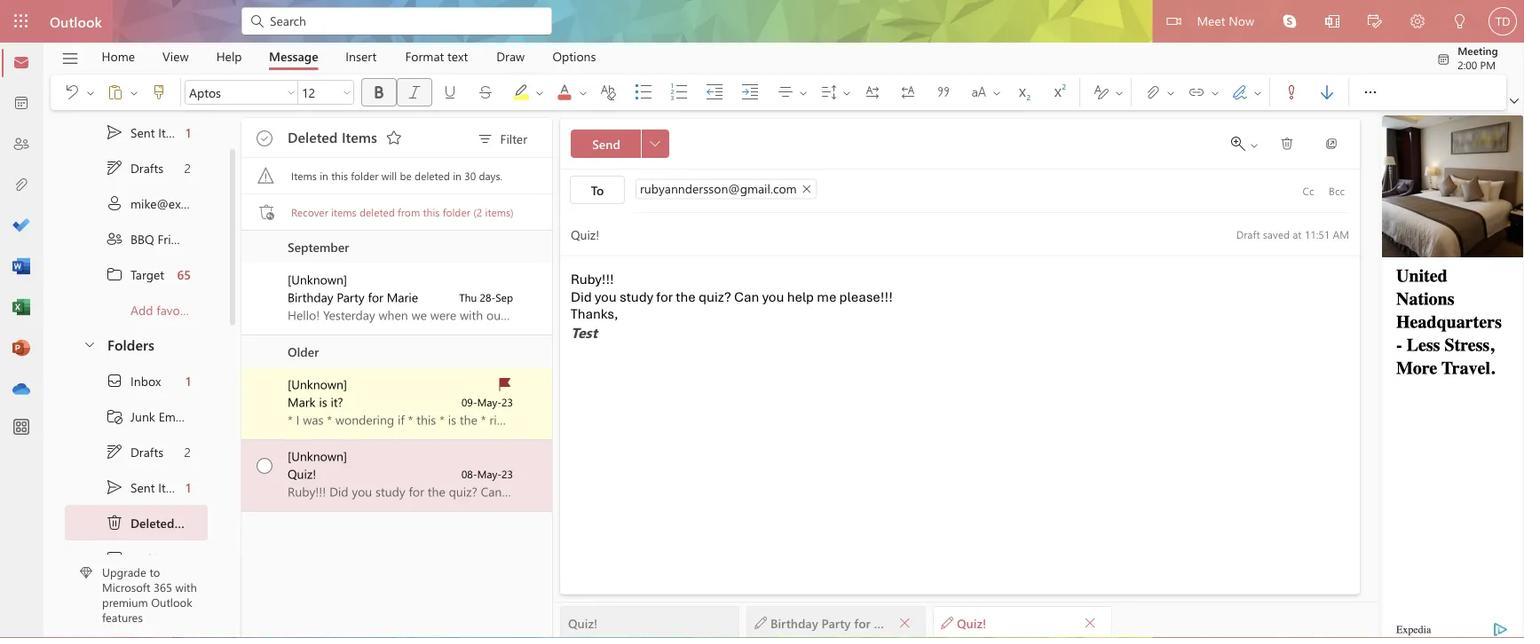 Task type: locate. For each thing, give the bounding box(es) containing it.
 tree item
[[65, 186, 241, 221]]

quiz? for ruby!!! did you study for the quiz? can you help me please!!! thanks, test
[[699, 288, 731, 305]]

1 vertical spatial select a conversation checkbox
[[245, 368, 288, 407]]

is
[[319, 394, 327, 410], [448, 411, 456, 428]]

1 horizontal spatial deleted
[[288, 127, 338, 146]]

1 vertical spatial  sent items 1
[[106, 478, 191, 496]]

items in this folder will be deleted in 30 days.
[[291, 169, 502, 183]]

23 for is
[[502, 395, 513, 409]]

 up 
[[106, 514, 123, 532]]

 right 
[[85, 88, 96, 98]]

 button down options button
[[547, 75, 591, 110]]

2 vertical spatial [unknown]
[[288, 448, 347, 464]]

 left "font color" 'image'
[[534, 88, 545, 98]]

increase indent image
[[741, 83, 777, 101]]


[[476, 130, 494, 148]]

outlook inside upgrade to microsoft 365 with premium outlook features
[[151, 594, 192, 610]]

did inside message list list box
[[329, 483, 348, 500]]

marie left  quiz!
[[874, 614, 906, 631]]

0 vertical spatial the
[[676, 288, 696, 305]]

0 vertical spatial [unknown]
[[288, 271, 347, 288]]

thanks, inside message list list box
[[626, 483, 667, 500]]

0 vertical spatial 
[[257, 130, 273, 146]]

drafts inside tree
[[130, 444, 163, 460]]

0 horizontal spatial thanks,
[[571, 305, 618, 323]]

home
[[102, 48, 135, 64]]

0 vertical spatial this
[[331, 169, 348, 183]]

0 vertical spatial 23
[[502, 395, 513, 409]]

 button left 
[[576, 78, 590, 107]]

me for ruby!!! did you study for the quiz? can you help me please!!! thanks,
[[556, 483, 573, 500]]

for inside ruby!!! did you study for the quiz? can you help me please!!! thanks, test
[[656, 288, 673, 305]]

 for '' dropdown button within the reading pane main content
[[650, 138, 660, 149]]

for
[[656, 288, 673, 305], [368, 289, 383, 305], [409, 483, 424, 500], [854, 614, 871, 631]]

 drafts inside tree
[[106, 443, 163, 461]]

items up with
[[178, 515, 209, 531]]

 right send button
[[650, 138, 660, 149]]

 inside ' '
[[129, 88, 139, 98]]

2:00
[[1458, 57, 1477, 71]]


[[1368, 14, 1382, 28]]

did
[[571, 288, 592, 305], [329, 483, 348, 500]]

1 horizontal spatial quiz?
[[699, 288, 731, 305]]

1  from the top
[[257, 130, 273, 146]]


[[899, 616, 911, 629], [1084, 616, 1096, 629]]


[[106, 372, 123, 390]]

0 horizontal spatial  button
[[894, 610, 916, 635]]

1 horizontal spatial birthday
[[771, 614, 818, 631]]

am
[[1333, 227, 1349, 241]]

onedrive image
[[12, 381, 30, 399]]

 button
[[1506, 92, 1522, 110], [641, 130, 669, 158]]

sent down  button
[[130, 124, 155, 140]]

application
[[0, 0, 1524, 638]]

wondering
[[335, 411, 394, 428]]

0 horizontal spatial marie
[[387, 289, 418, 305]]

2 2 from the top
[[184, 444, 191, 460]]

23 up ruby!!! did you study for the quiz? can you help me please!!! thanks, at the left bottom of page
[[502, 467, 513, 481]]

2 may- from the top
[[477, 467, 502, 481]]

drafts for 
[[130, 160, 163, 176]]

 for  deleted items
[[106, 514, 123, 532]]

did down wondering
[[329, 483, 348, 500]]


[[496, 375, 514, 393]]

 right  in the top right of the page
[[1114, 87, 1125, 98]]

deleted right be
[[415, 169, 450, 183]]

ruby!!! inside message list list box
[[288, 483, 326, 500]]

the for ruby!!! did you study for the quiz? can you help me please!!! thanks,
[[428, 483, 445, 500]]

tree inside application
[[65, 363, 209, 638]]

Select a conversation checkbox
[[245, 440, 288, 478]]

To text field
[[634, 179, 1294, 203]]

older heading
[[241, 336, 552, 368]]

 inbox
[[106, 372, 161, 390]]

 right 
[[798, 87, 809, 98]]

1 vertical spatial  tree item
[[65, 470, 208, 505]]


[[106, 159, 123, 177], [106, 443, 123, 461]]


[[106, 123, 123, 141], [106, 478, 123, 496]]

 button
[[890, 78, 926, 107]]


[[1324, 137, 1339, 151]]

 button inside clipboard group
[[127, 78, 141, 107]]

2 select a conversation checkbox from the top
[[245, 368, 288, 407]]

1 vertical spatial 2
[[184, 444, 191, 460]]

23 down 
[[502, 395, 513, 409]]

mail image
[[12, 54, 30, 72]]

deleted down font size text box
[[288, 127, 338, 146]]

 filter
[[476, 130, 527, 148]]

 button right  at the left top
[[127, 78, 141, 107]]

help inside ruby!!! did you study for the quiz? can you help me please!!! thanks, test
[[787, 288, 814, 305]]

drafts down  junk email at left
[[130, 444, 163, 460]]

1 vertical spatial outlook
[[151, 594, 192, 610]]

marie inside message list list box
[[387, 289, 418, 305]]

 left font size text box
[[286, 87, 296, 98]]

quiz! inside message list list box
[[288, 466, 316, 482]]

upgrade
[[102, 564, 146, 580]]

4 * from the left
[[439, 411, 445, 428]]

1 select a conversation checkbox from the top
[[245, 264, 288, 302]]

1  tree item from the top
[[65, 115, 208, 150]]

september heading
[[241, 231, 552, 264]]

inbox
[[130, 373, 161, 389]]

 button
[[503, 75, 548, 110], [127, 78, 141, 107], [533, 78, 547, 107]]

1 vertical spatial 23
[[502, 467, 513, 481]]

ruby!!! inside ruby!!! did you study for the quiz? can you help me please!!! thanks, test
[[571, 271, 614, 288]]

0 horizontal spatial deleted
[[130, 515, 174, 531]]

 sent items 1 down  button
[[106, 123, 191, 141]]

 right 
[[842, 87, 852, 98]]

0 horizontal spatial help
[[529, 483, 553, 500]]

 tree item down junk
[[65, 434, 208, 470]]

 right 
[[1166, 87, 1176, 98]]

0 horizontal spatial in
[[320, 169, 328, 183]]


[[777, 83, 794, 101]]

 drafts
[[106, 159, 163, 177], [106, 443, 163, 461]]

2
[[184, 160, 191, 176], [184, 444, 191, 460]]

2 down email at the left bottom of the page
[[184, 444, 191, 460]]

 tree item up 
[[65, 150, 208, 186]]

 inside  
[[1114, 87, 1125, 98]]

1 horizontal spatial  button
[[1506, 92, 1522, 110]]

2 1 from the top
[[186, 373, 191, 389]]

reading pane main content
[[553, 111, 1378, 638]]

1 horizontal spatial me
[[817, 288, 837, 305]]

 button down 'td' dropdown button
[[1506, 92, 1522, 110]]

1 vertical spatial did
[[329, 483, 348, 500]]

2  from the top
[[257, 458, 273, 474]]

basic text group
[[185, 75, 1085, 110]]

tab list inside application
[[88, 43, 610, 70]]

 inside the  birthday party for marie 
[[755, 616, 767, 629]]

 button right send
[[641, 130, 669, 158]]

 right  on the top right of page
[[992, 87, 1002, 98]]

1 vertical spatial 
[[106, 478, 123, 496]]

0 vertical spatial 1
[[186, 124, 191, 140]]

 inside reading pane main content
[[650, 138, 660, 149]]

 left folders
[[83, 337, 97, 351]]


[[257, 167, 275, 185]]

1 up  deleted items
[[186, 479, 191, 496]]

1 vertical spatial party
[[822, 614, 851, 631]]

1 drafts from the top
[[130, 160, 163, 176]]

1 vertical spatial [unknown]
[[288, 376, 347, 392]]


[[257, 203, 275, 221]]

this up items
[[331, 169, 348, 183]]


[[1436, 52, 1451, 67]]

help inside message list list box
[[529, 483, 553, 500]]

0 horizontal spatial me
[[556, 483, 573, 500]]

1  drafts from the top
[[106, 159, 163, 177]]

0 vertical spatial help
[[787, 288, 814, 305]]

1 horizontal spatial 
[[1280, 137, 1294, 151]]

0 vertical spatial drafts
[[130, 160, 163, 176]]

tree containing 
[[65, 363, 209, 638]]

home button
[[88, 43, 148, 70]]

2  from the left
[[1084, 616, 1096, 629]]

 drafts up  tree item
[[106, 159, 163, 177]]

0 horizontal spatial 
[[899, 616, 911, 629]]

 inside folders tree item
[[83, 337, 97, 351]]

in left '30'
[[453, 169, 462, 183]]

me inside list box
[[556, 483, 573, 500]]

study inside ruby!!! did you study for the quiz? can you help me please!!! thanks, test
[[620, 288, 653, 305]]

add
[[130, 302, 153, 318]]

folders tree item
[[65, 328, 208, 363]]

files image
[[12, 177, 30, 194]]

folder
[[351, 169, 379, 183], [443, 205, 470, 219]]

 right  at the left top
[[129, 88, 139, 98]]

items down  button
[[158, 124, 188, 140]]

more apps image
[[12, 419, 30, 437]]

can inside message list list box
[[481, 483, 502, 500]]

can for ruby!!! did you study for the quiz? can you help me please!!! thanks,
[[481, 483, 502, 500]]

subscript image
[[1014, 83, 1049, 101]]

0 vertical spatial  tree item
[[65, 115, 208, 150]]

1 vertical spatial me
[[556, 483, 573, 500]]

1 2 from the top
[[184, 160, 191, 176]]

2 sent from the top
[[130, 479, 155, 496]]

0 vertical spatial can
[[734, 288, 759, 305]]

quiz? inside ruby!!! did you study for the quiz? can you help me please!!! thanks, test
[[699, 288, 731, 305]]

tab list
[[88, 43, 610, 70]]

0 vertical spatial  drafts
[[106, 159, 163, 177]]

0 horizontal spatial did
[[329, 483, 348, 500]]

5 * from the left
[[481, 411, 486, 428]]

2 up mike@example.com
[[184, 160, 191, 176]]

 down 'td' dropdown button
[[1510, 97, 1519, 106]]

 junk email
[[106, 407, 188, 425]]

 search field
[[241, 0, 552, 40]]

0 horizontal spatial  button
[[641, 130, 669, 158]]

09-may-23
[[461, 395, 513, 409]]

marie inside reading pane main content
[[874, 614, 906, 631]]

0 vertical spatial  tree item
[[65, 150, 208, 186]]

0 vertical spatial select a conversation checkbox
[[245, 264, 288, 302]]

1  from the left
[[899, 616, 911, 629]]

rubyanndersson@gmail.com
[[640, 180, 797, 196]]

 inside button
[[1280, 137, 1294, 151]]

this inside message list list box
[[417, 411, 436, 428]]

1 horizontal spatial 
[[1510, 97, 1519, 106]]

items up recover
[[291, 169, 317, 183]]

1 vertical spatial please!!!
[[577, 483, 622, 500]]

ruby!!! for ruby!!! did you study for the quiz? can you help me please!!! thanks, test
[[571, 271, 614, 288]]

 down 
[[106, 443, 123, 461]]

1 vertical spatial 
[[257, 458, 273, 474]]

the for ruby!!! did you study for the quiz? can you help me please!!! thanks, test
[[676, 288, 696, 305]]

may- up ruby!!! did you study for the quiz? can you help me please!!! thanks, at the left bottom of page
[[477, 467, 502, 481]]

23 for help
[[502, 467, 513, 481]]

1 horizontal spatial ruby!!!
[[571, 271, 614, 288]]

1 vertical spatial may-
[[477, 467, 502, 481]]

insert
[[346, 48, 377, 64]]

1 vertical spatial 1
[[186, 373, 191, 389]]

0 vertical spatial please!!!
[[839, 288, 893, 305]]

 tree item
[[65, 257, 208, 292]]

outlook down to
[[151, 594, 192, 610]]

deleted up 'archive'
[[130, 515, 174, 531]]

 inside  
[[992, 87, 1002, 98]]

items left  button
[[342, 127, 377, 146]]

 button
[[1268, 0, 1311, 43]]

 button inside include group
[[1208, 78, 1222, 107]]

deleted items 
[[288, 127, 403, 146]]

me
[[817, 288, 837, 305], [556, 483, 573, 500]]

drafts up  tree item
[[130, 160, 163, 176]]

please!!! for ruby!!! did you study for the quiz? can you help me please!!! thanks,
[[577, 483, 622, 500]]

0 vertical spatial folder
[[351, 169, 379, 183]]

format text
[[405, 48, 468, 64]]

you
[[595, 288, 617, 305], [762, 288, 784, 305], [352, 483, 372, 500], [505, 483, 525, 500]]

28-
[[480, 290, 496, 304]]

2  from the left
[[941, 616, 953, 629]]

 inside  quiz!
[[941, 616, 953, 629]]

in up recover
[[320, 169, 328, 183]]

0 vertical spatial 
[[106, 123, 123, 141]]

 
[[1093, 83, 1125, 101]]

 drafts down  tree item
[[106, 443, 163, 461]]

thanks,
[[571, 305, 618, 323], [626, 483, 667, 500]]

Font text field
[[186, 82, 283, 103]]

ruby!!! up test on the bottom of the page
[[571, 271, 614, 288]]

quiz? inside message list list box
[[449, 483, 477, 500]]

right
[[489, 411, 515, 428]]

recover
[[291, 205, 328, 219]]

1 vertical spatial can
[[481, 483, 502, 500]]

help
[[787, 288, 814, 305], [529, 483, 553, 500]]

this
[[331, 169, 348, 183], [423, 205, 440, 219], [417, 411, 436, 428]]

1 in from the left
[[320, 169, 328, 183]]

2  tree item from the top
[[65, 470, 208, 505]]

1 vertical spatial 
[[650, 138, 660, 149]]

test
[[571, 323, 597, 342]]

3 [unknown] from the top
[[288, 448, 347, 464]]

outlook
[[50, 12, 102, 31], [151, 594, 192, 610]]

this right if
[[417, 411, 436, 428]]

study inside message list list box
[[376, 483, 405, 500]]

1 vertical spatial birthday
[[771, 614, 818, 631]]

insert button
[[332, 43, 390, 70]]

to do image
[[12, 217, 30, 235]]

1 horizontal spatial marie
[[874, 614, 906, 631]]

 inside  
[[1249, 140, 1260, 151]]

0 horizontal spatial ruby!!!
[[288, 483, 326, 500]]

sent up  tree item
[[130, 479, 155, 496]]

folder left (2
[[443, 205, 470, 219]]

1 sent from the top
[[130, 124, 155, 140]]

1 [unknown] from the top
[[288, 271, 347, 288]]

tab list containing home
[[88, 43, 610, 70]]

1  button from the left
[[894, 610, 916, 635]]

2  button from the left
[[1078, 610, 1103, 635]]

 left  button at the top left of the page
[[578, 88, 589, 98]]

view button
[[149, 43, 202, 70]]

0 horizontal spatial 
[[106, 514, 123, 532]]

0 vertical spatial 
[[1510, 97, 1519, 106]]

tags group
[[1274, 75, 1345, 110]]

deleted inside  deleted items
[[130, 515, 174, 531]]

0 vertical spatial marie
[[387, 289, 418, 305]]

0 vertical spatial me
[[817, 288, 837, 305]]

08-
[[461, 467, 477, 481]]

Add a subject text field
[[560, 220, 1220, 249]]


[[970, 83, 988, 101]]

2 drafts from the top
[[130, 444, 163, 460]]

thu 28-sep
[[459, 290, 513, 304]]

1 vertical spatial 
[[106, 514, 123, 532]]

 inside tree item
[[106, 514, 123, 532]]

 button down message button
[[284, 80, 298, 105]]

[unknown] down september
[[288, 271, 347, 288]]

 for 
[[1280, 137, 1294, 151]]


[[755, 616, 767, 629], [941, 616, 953, 629]]

 inside " "
[[1253, 87, 1263, 98]]

 tree item
[[65, 150, 208, 186], [65, 434, 208, 470]]

0 horizontal spatial is
[[319, 394, 327, 410]]


[[370, 83, 388, 101]]

tree
[[65, 363, 209, 638]]

 up 
[[106, 159, 123, 177]]

 button left "font color" 'image'
[[533, 78, 547, 107]]

2 vertical spatial this
[[417, 411, 436, 428]]

folders
[[107, 334, 154, 354]]

0 vertical spatial sent
[[130, 124, 155, 140]]

2 horizontal spatial the
[[676, 288, 696, 305]]

draft
[[1236, 227, 1260, 241]]

 meeting 2:00 pm
[[1436, 43, 1498, 71]]

options button
[[539, 43, 609, 70]]

0 horizontal spatial 
[[650, 138, 660, 149]]

0 horizontal spatial party
[[337, 289, 365, 305]]

outlook banner
[[0, 0, 1524, 45]]

outlook inside banner
[[50, 12, 102, 31]]

recover items deleted from this folder (2 items) button
[[291, 205, 552, 220]]

 tree item
[[65, 221, 208, 257]]

this right from
[[423, 205, 440, 219]]


[[1280, 137, 1294, 151], [106, 514, 123, 532]]

0 horizontal spatial outlook
[[50, 12, 102, 31]]

1 vertical spatial 
[[106, 443, 123, 461]]

birthday party for marie
[[288, 289, 418, 305]]

 button for quiz!
[[1078, 610, 1103, 635]]

0 vertical spatial party
[[337, 289, 365, 305]]

Font size text field
[[298, 82, 339, 103]]

 tree item
[[65, 115, 208, 150], [65, 470, 208, 505]]

message list section
[[241, 114, 667, 637]]

 tree item
[[65, 541, 208, 576]]

1 may- from the top
[[477, 395, 502, 409]]

1 horizontal spatial folder
[[443, 205, 470, 219]]

drafts
[[130, 160, 163, 176], [130, 444, 163, 460]]

did inside ruby!!! did you study for the quiz? can you help me please!!! thanks, test
[[571, 288, 592, 305]]

did up test on the bottom of the page
[[571, 288, 592, 305]]

outlook up 
[[50, 12, 102, 31]]

0 vertical spatial study
[[620, 288, 653, 305]]

1 down font text box
[[186, 124, 191, 140]]

 tree item down ' '
[[65, 115, 208, 150]]

 inside option
[[257, 458, 273, 474]]

days.
[[479, 169, 502, 183]]

 right 
[[1210, 88, 1221, 98]]

 button
[[52, 43, 88, 74]]

premium features image
[[80, 567, 92, 579]]

left-rail-appbar navigation
[[4, 43, 39, 410]]

2 23 from the top
[[502, 467, 513, 481]]

in
[[320, 169, 328, 183], [453, 169, 462, 183]]

1 vertical spatial drafts
[[130, 444, 163, 460]]

 button down draw "button"
[[503, 75, 548, 110]]

 for 
[[106, 443, 123, 461]]

1 1 from the top
[[186, 124, 191, 140]]


[[106, 194, 123, 212]]

 button
[[894, 610, 916, 635], [1078, 610, 1103, 635]]

2 vertical spatial the
[[428, 483, 445, 500]]

[unknown] up mark is it?
[[288, 376, 347, 392]]

me for ruby!!! did you study for the quiz? can you help me please!!! thanks, test
[[817, 288, 837, 305]]

 inside tree
[[106, 443, 123, 461]]

Select a conversation checkbox
[[245, 264, 288, 302], [245, 368, 288, 407]]

3 * from the left
[[408, 411, 413, 428]]

1 horizontal spatial party
[[822, 614, 851, 631]]

2  tree item from the top
[[65, 434, 208, 470]]

 tree item up  deleted items
[[65, 470, 208, 505]]

 button right 
[[83, 78, 98, 107]]

send button
[[571, 130, 642, 158]]

select a conversation checkbox for mark is it?
[[245, 368, 288, 407]]

1  tree item from the top
[[65, 150, 208, 186]]

1 horizontal spatial can
[[734, 288, 759, 305]]

0 vertical spatial outlook
[[50, 12, 102, 31]]

2 for 
[[184, 444, 191, 460]]

was
[[303, 411, 323, 428]]

items inside deleted items 
[[342, 127, 377, 146]]

1 horizontal spatial outlook
[[151, 594, 192, 610]]

font color image
[[556, 83, 591, 101]]

 sent items 1 up  deleted items
[[106, 478, 191, 496]]

mark is it?
[[288, 394, 343, 410]]

may- up right
[[477, 395, 502, 409]]

deleted left from
[[359, 205, 395, 219]]

text
[[447, 48, 468, 64]]

0 horizontal spatial birthday
[[288, 289, 333, 305]]


[[1411, 14, 1425, 28]]

1 up email at the left bottom of the page
[[186, 373, 191, 389]]

0 vertical spatial 
[[1280, 137, 1294, 151]]

1 horizontal spatial in
[[453, 169, 462, 183]]

thanks, inside ruby!!! did you study for the quiz? can you help me please!!! thanks, test
[[571, 305, 618, 323]]

 inside "select all messages" checkbox
[[257, 130, 273, 146]]

1 vertical spatial thanks,
[[626, 483, 667, 500]]

 right 
[[1253, 87, 1263, 98]]

1 vertical spatial this
[[423, 205, 440, 219]]

 tree item for 
[[65, 434, 208, 470]]

2 for 
[[184, 160, 191, 176]]

ruby!!! down  option
[[288, 483, 326, 500]]

include group
[[1135, 75, 1266, 110]]

 button right font size text box
[[340, 80, 354, 105]]

 button
[[361, 78, 397, 107]]

2  from the top
[[106, 443, 123, 461]]

 up  tree item
[[106, 478, 123, 496]]

folder left will
[[351, 169, 379, 183]]

2 vertical spatial 1
[[186, 479, 191, 496]]

0 vertical spatial thanks,
[[571, 305, 618, 323]]

 for 
[[106, 159, 123, 177]]

select a conversation checkbox down older on the left of page
[[245, 368, 288, 407]]

Select all messages checkbox
[[252, 126, 277, 151]]

0 vertical spatial did
[[571, 288, 592, 305]]

 button
[[141, 78, 177, 107]]

 right ''
[[1249, 140, 1260, 151]]

1 vertical spatial study
[[376, 483, 405, 500]]

deleted inside deleted items 
[[288, 127, 338, 146]]

did for ruby!!! did you study for the quiz? can you help me please!!! thanks,
[[329, 483, 348, 500]]

[unknown] down was at the bottom left of page
[[288, 448, 347, 464]]

marie down 'september' heading
[[387, 289, 418, 305]]

please!!! inside ruby!!! did you study for the quiz? can you help me please!!! thanks, test
[[839, 288, 893, 305]]

 inside the  birthday party for marie 
[[899, 616, 911, 629]]

 right  
[[1280, 137, 1294, 151]]

 button right 
[[1208, 78, 1222, 107]]

1 vertical spatial  drafts
[[106, 443, 163, 461]]

0 horizontal spatial deleted
[[359, 205, 395, 219]]

 button left folders
[[74, 328, 104, 360]]

 button
[[468, 78, 503, 107]]

1 vertical spatial help
[[529, 483, 553, 500]]

1 vertical spatial marie
[[874, 614, 906, 631]]

1 horizontal spatial did
[[571, 288, 592, 305]]

 down  at the left top
[[106, 123, 123, 141]]

please!!! inside message list list box
[[577, 483, 622, 500]]

can inside ruby!!! did you study for the quiz? can you help me please!!! thanks, test
[[734, 288, 759, 305]]

me inside ruby!!! did you study for the quiz? can you help me please!!! thanks, test
[[817, 288, 837, 305]]

1  from the left
[[755, 616, 767, 629]]

1 vertical spatial ruby!!!
[[288, 483, 326, 500]]

the inside ruby!!! did you study for the quiz? can you help me please!!! thanks, test
[[676, 288, 696, 305]]

select a conversation checkbox down september
[[245, 264, 288, 302]]

application containing outlook
[[0, 0, 1524, 638]]

Search for email, meetings, files and more. field
[[268, 11, 541, 30]]


[[477, 83, 494, 101]]

1  sent items 1 from the top
[[106, 123, 191, 141]]

 
[[1188, 83, 1221, 101]]

1  from the top
[[106, 159, 123, 177]]

2  drafts from the top
[[106, 443, 163, 461]]

0 vertical spatial birthday
[[288, 289, 333, 305]]

items
[[158, 124, 188, 140], [342, 127, 377, 146], [291, 169, 317, 183], [158, 479, 188, 496], [178, 515, 209, 531]]

0 horizontal spatial quiz!
[[288, 466, 316, 482]]

0 vertical spatial  sent items 1
[[106, 123, 191, 141]]

1 23 from the top
[[502, 395, 513, 409]]

0 vertical spatial may-
[[477, 395, 502, 409]]

 drafts for 
[[106, 443, 163, 461]]

1 horizontal spatial please!!!
[[839, 288, 893, 305]]



Task type: vqa. For each thing, say whether or not it's contained in the screenshot.

yes



Task type: describe. For each thing, give the bounding box(es) containing it.

[[820, 83, 838, 101]]

features
[[102, 609, 143, 625]]

word image
[[12, 258, 30, 276]]

folder inside button
[[443, 205, 470, 219]]

pm
[[1480, 57, 1496, 71]]

65
[[177, 266, 191, 283]]

outlook link
[[50, 0, 102, 43]]

 button
[[432, 78, 468, 107]]

thanks, for ruby!!! did you study for the quiz? can you help me please!!! thanks, test
[[571, 305, 618, 323]]

 inside  
[[1210, 88, 1221, 98]]

 tree item
[[65, 505, 209, 541]]

quiz? for ruby!!! did you study for the quiz? can you help me please!!! thanks,
[[449, 483, 477, 500]]

 tree item for 
[[65, 150, 208, 186]]

study for ruby!!! did you study for the quiz? can you help me please!!! thanks,
[[376, 483, 405, 500]]

favorite
[[157, 302, 198, 318]]

bullets image
[[635, 83, 670, 101]]

study for ruby!!! did you study for the quiz? can you help me please!!! thanks, test
[[620, 288, 653, 305]]


[[1144, 83, 1162, 101]]

will
[[382, 169, 397, 183]]


[[249, 12, 266, 30]]

 drafts for 
[[106, 159, 163, 177]]

0 horizontal spatial folder
[[351, 169, 379, 183]]

answer?
[[527, 411, 571, 428]]

powerpoint image
[[12, 340, 30, 358]]

2 horizontal spatial quiz!
[[957, 614, 986, 631]]

 button for font size text box
[[340, 80, 354, 105]]

to
[[149, 564, 160, 580]]

target
[[130, 266, 164, 283]]

september
[[288, 239, 349, 255]]

2 [unknown] from the top
[[288, 376, 347, 392]]

 deleted items
[[106, 514, 209, 532]]

 button
[[855, 78, 890, 107]]

drafts for 
[[130, 444, 163, 460]]

quiz! button
[[560, 606, 739, 638]]

2 in from the left
[[453, 169, 462, 183]]

(2
[[473, 205, 482, 219]]

 inside  
[[1166, 87, 1176, 98]]

view
[[163, 48, 189, 64]]

send
[[592, 135, 620, 152]]

ruby!!! for ruby!!! did you study for the quiz? can you help me please!!! thanks,
[[288, 483, 326, 500]]

items up  deleted items
[[158, 479, 188, 496]]

text highlight color image
[[512, 83, 548, 101]]

 button
[[926, 78, 961, 107]]

if
[[398, 411, 405, 428]]

draft saved at 11:51 am
[[1236, 227, 1349, 241]]

bcc
[[1329, 184, 1345, 198]]

 for quiz!
[[941, 616, 953, 629]]

add favorite tree item
[[65, 292, 208, 328]]


[[385, 129, 403, 146]]

deleted items heading
[[288, 118, 408, 157]]


[[899, 83, 917, 101]]

 for birthday
[[755, 616, 767, 629]]

2  sent items 1 from the top
[[106, 478, 191, 496]]

quiz! inside quiz! button
[[568, 614, 598, 631]]

 button
[[1353, 75, 1388, 110]]


[[1167, 14, 1181, 28]]

help for ruby!!! did you study for the quiz? can you help me please!!! thanks, test
[[787, 288, 814, 305]]

add favorite
[[130, 302, 198, 318]]

numbering image
[[670, 83, 706, 101]]

rubyanndersson@gmail.com button
[[636, 179, 817, 199]]

 
[[63, 83, 96, 101]]

2 * from the left
[[327, 411, 332, 428]]

may- for you
[[477, 467, 502, 481]]


[[106, 230, 123, 248]]


[[935, 83, 952, 101]]

 inside popup button
[[534, 88, 545, 98]]

 button
[[1274, 78, 1309, 107]]

 button inside clipboard group
[[83, 78, 98, 107]]

birthday inside message list list box
[[288, 289, 333, 305]]

cc
[[1303, 184, 1314, 198]]

message list list box
[[241, 231, 667, 637]]

 inside ' '
[[798, 87, 809, 98]]


[[106, 549, 123, 567]]

[unknown] for birthday party for marie
[[288, 271, 347, 288]]

deleted inside button
[[359, 205, 395, 219]]

 for the rightmost '' dropdown button
[[1510, 97, 1519, 106]]

help for ruby!!! did you study for the quiz? can you help me please!!! thanks,
[[529, 483, 553, 500]]

* i was * wondering if * this * is the * right * answer?
[[288, 411, 571, 428]]


[[63, 83, 81, 101]]


[[1188, 83, 1205, 101]]

 inside  
[[842, 87, 852, 98]]

may- for *
[[477, 395, 502, 409]]

 mike@example.com
[[106, 194, 241, 212]]


[[1318, 83, 1336, 101]]

meeting
[[1458, 43, 1498, 57]]

clipboard group
[[54, 75, 177, 110]]

1 horizontal spatial deleted
[[415, 169, 450, 183]]

ruby!!! did you study for the quiz? can you help me please!!! thanks,
[[288, 483, 667, 500]]

thanks, for ruby!!! did you study for the quiz? can you help me please!!! thanks,
[[626, 483, 667, 500]]

 button inside basic text group
[[576, 78, 590, 107]]

birthday inside reading pane main content
[[771, 614, 818, 631]]

 tree item
[[65, 363, 208, 399]]


[[150, 83, 168, 101]]

 button inside reading pane main content
[[641, 130, 669, 158]]

 right font size text box
[[342, 87, 352, 98]]

this inside button
[[423, 205, 440, 219]]

i
[[296, 411, 300, 428]]


[[441, 83, 459, 101]]


[[61, 49, 79, 68]]

3 1 from the top
[[186, 479, 191, 496]]

be
[[400, 169, 412, 183]]

did for ruby!!! did you study for the quiz? can you help me please!!! thanks, test
[[571, 288, 592, 305]]

1  from the top
[[106, 123, 123, 141]]

[unknown] for quiz!
[[288, 448, 347, 464]]

 button
[[98, 78, 127, 107]]

 inside  
[[85, 88, 96, 98]]

select a conversation checkbox for birthday party for marie
[[245, 264, 288, 302]]

 button
[[380, 123, 408, 152]]

to button
[[570, 176, 625, 204]]

older
[[288, 343, 319, 360]]

365
[[154, 579, 172, 595]]

bcc button
[[1323, 177, 1351, 205]]

meet now
[[1197, 12, 1254, 28]]

1 vertical spatial the
[[460, 411, 477, 428]]

format
[[405, 48, 444, 64]]

email
[[159, 408, 188, 425]]


[[1231, 83, 1249, 101]]

Message body, press Alt+F10 to exit text field
[[571, 271, 1349, 518]]

6 * from the left
[[519, 411, 524, 428]]


[[106, 407, 123, 425]]

 button
[[1439, 0, 1482, 45]]

now
[[1229, 12, 1254, 28]]

items inside  deleted items
[[178, 515, 209, 531]]

calendar image
[[12, 95, 30, 113]]


[[864, 83, 881, 101]]

 target
[[106, 265, 164, 283]]


[[1231, 137, 1245, 151]]

draw button
[[483, 43, 538, 70]]

can for ruby!!! did you study for the quiz? can you help me please!!! thanks, test
[[734, 288, 759, 305]]

1 * from the left
[[288, 411, 293, 428]]

 button inside basic text group
[[533, 78, 547, 107]]

cc button
[[1294, 177, 1323, 205]]

08-may-23
[[461, 467, 513, 481]]


[[1093, 83, 1110, 101]]

superscript image
[[1049, 83, 1085, 101]]

 button inside folders tree item
[[74, 328, 104, 360]]

 button
[[590, 78, 626, 107]]

 tree item
[[65, 399, 208, 434]]

1 inside  tree item
[[186, 373, 191, 389]]

draw
[[496, 48, 525, 64]]

it?
[[331, 394, 343, 410]]

 inside dropdown button
[[578, 88, 589, 98]]

people image
[[12, 136, 30, 154]]

 button
[[397, 78, 432, 107]]

items)
[[485, 205, 514, 219]]

excel image
[[12, 299, 30, 317]]

09-
[[461, 395, 477, 409]]

2  from the top
[[106, 478, 123, 496]]


[[258, 130, 272, 145]]

1 vertical spatial is
[[448, 411, 456, 428]]

options
[[553, 48, 596, 64]]

please!!! for ruby!!! did you study for the quiz? can you help me please!!! thanks, test
[[839, 288, 893, 305]]

td
[[1495, 14, 1510, 28]]


[[599, 83, 617, 101]]

 button for birthday party for marie
[[894, 610, 916, 635]]

 button
[[54, 78, 83, 107]]

 
[[820, 83, 852, 101]]

party inside message list list box
[[337, 289, 365, 305]]

at
[[1293, 227, 1302, 241]]

 button for font text box
[[284, 80, 298, 105]]

decrease indent image
[[706, 83, 741, 101]]

help button
[[203, 43, 255, 70]]

party inside reading pane main content
[[822, 614, 851, 631]]



